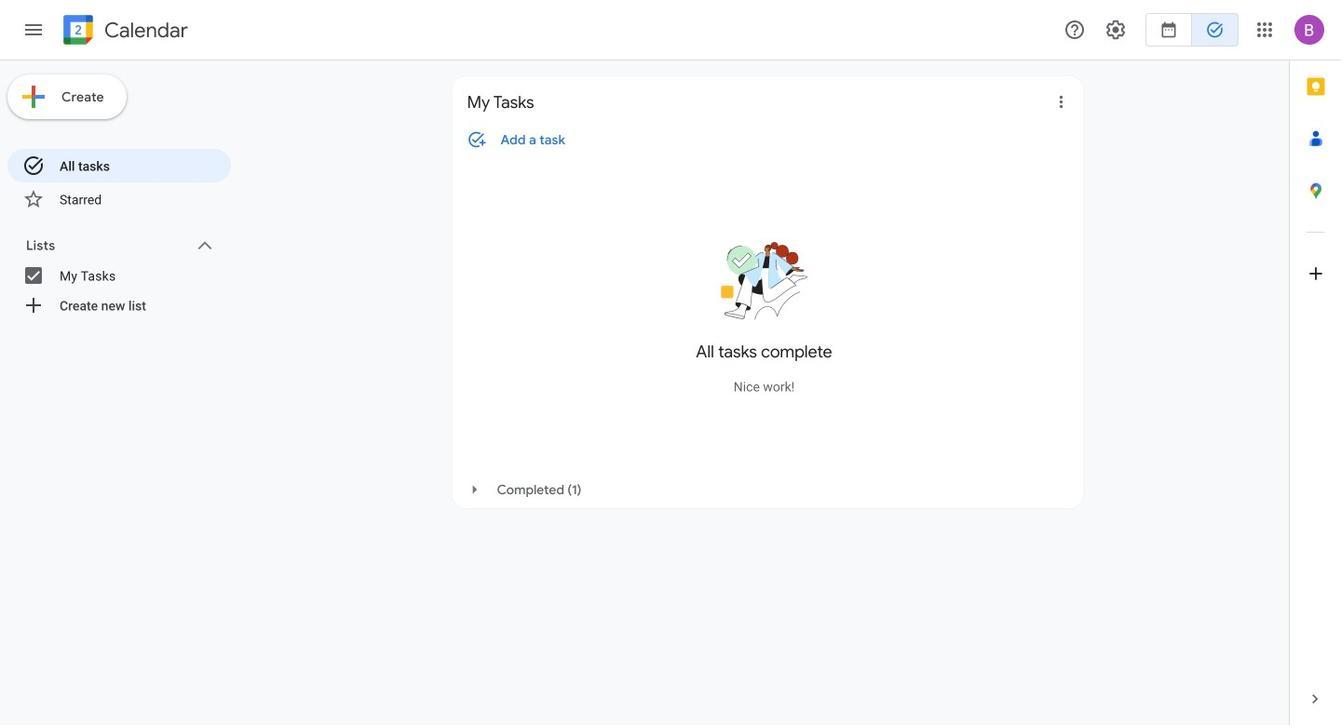 Task type: vqa. For each thing, say whether or not it's contained in the screenshot.
bottommost Settings
no



Task type: describe. For each thing, give the bounding box(es) containing it.
settings menu image
[[1105, 19, 1127, 41]]

tasks sidebar image
[[22, 19, 45, 41]]



Task type: locate. For each thing, give the bounding box(es) containing it.
tab list
[[1290, 61, 1341, 673]]

heading
[[101, 19, 188, 41]]

support menu image
[[1064, 19, 1086, 41]]

heading inside the calendar element
[[101, 19, 188, 41]]

calendar element
[[60, 11, 188, 52]]



